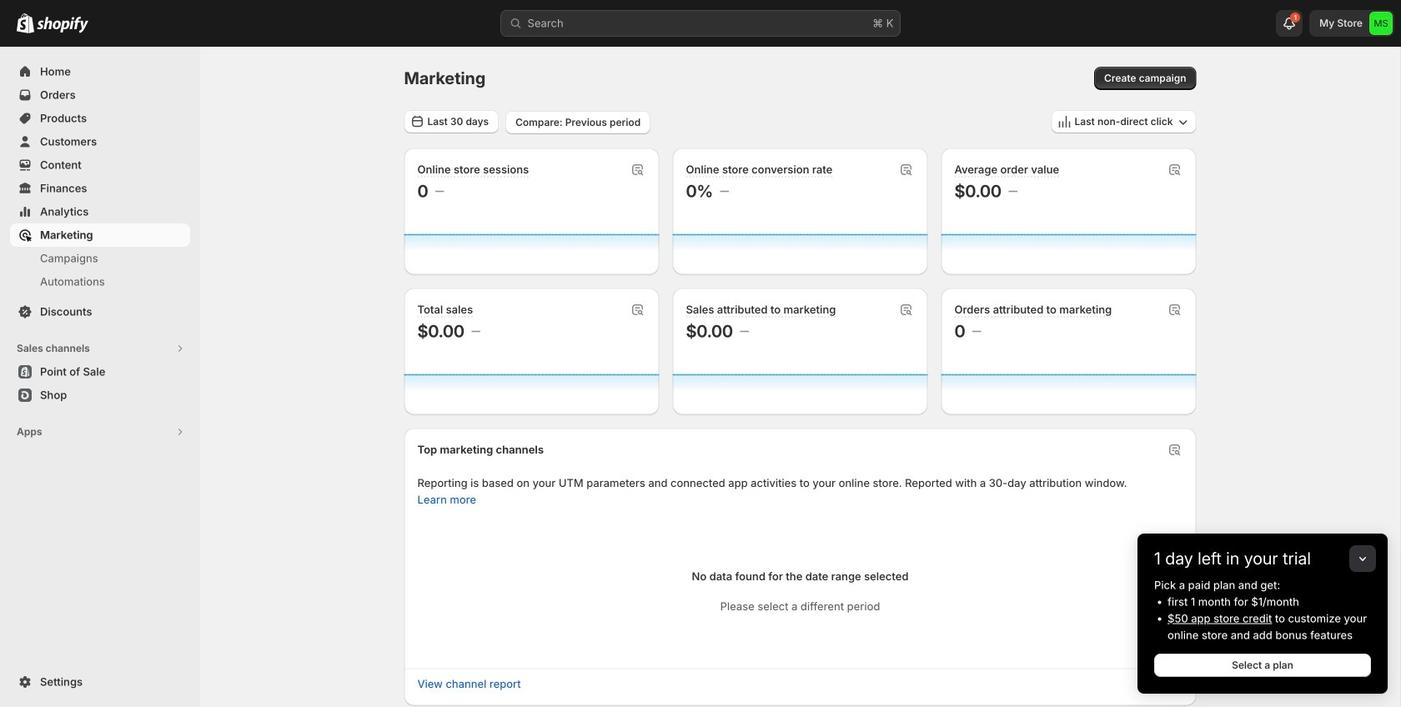 Task type: locate. For each thing, give the bounding box(es) containing it.
shopify image
[[17, 13, 34, 33], [37, 16, 88, 33]]

1 horizontal spatial shopify image
[[37, 16, 88, 33]]



Task type: vqa. For each thing, say whether or not it's contained in the screenshot.
YYYY-MM-DD text field
no



Task type: describe. For each thing, give the bounding box(es) containing it.
my store image
[[1370, 12, 1393, 35]]

0 horizontal spatial shopify image
[[17, 13, 34, 33]]



